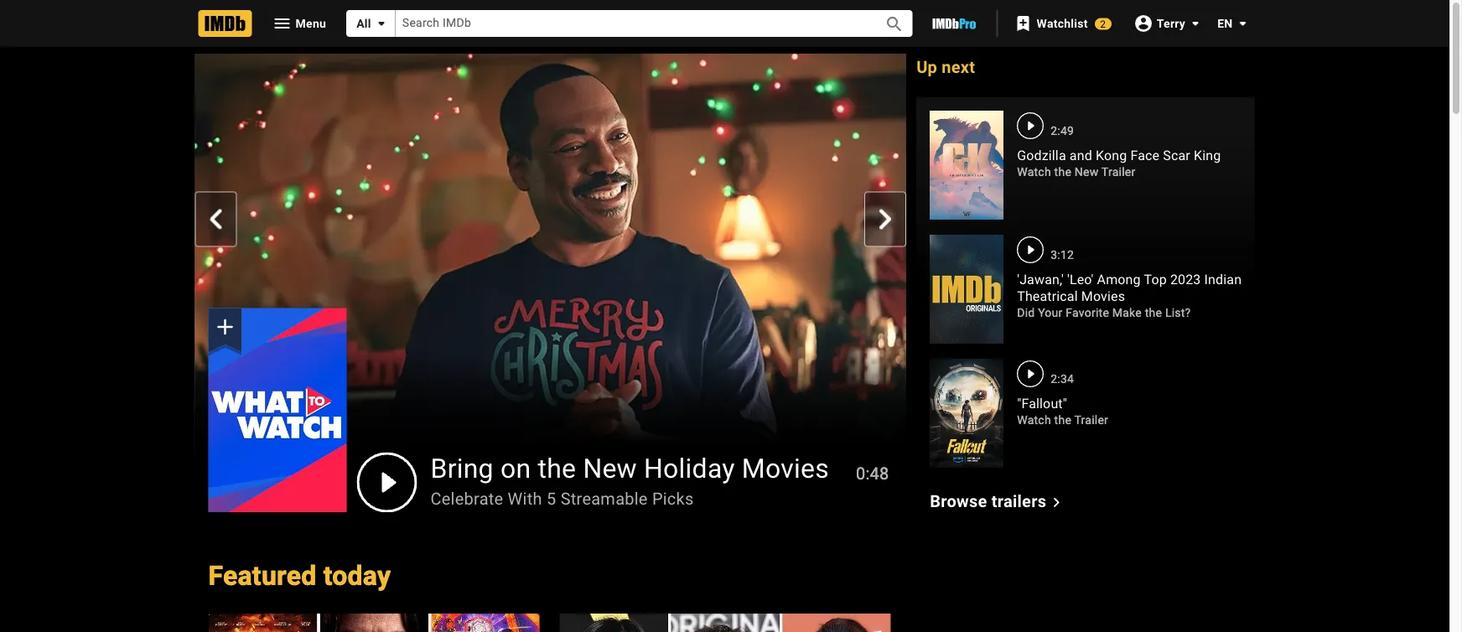 Task type: describe. For each thing, give the bounding box(es) containing it.
2:49
[[1051, 124, 1074, 138]]

chevron left inline image
[[206, 209, 226, 229]]

top
[[1144, 272, 1167, 288]]

account circle image
[[1133, 13, 1154, 33]]

bring on the new holiday movies group
[[195, 53, 907, 513]]

streamable
[[561, 489, 648, 509]]

make
[[1113, 306, 1142, 320]]

next
[[942, 57, 975, 77]]

terry
[[1157, 16, 1186, 30]]

the inside 'jawan,' 'leo' among top 2023 indian theatrical movies did your favorite make the list?
[[1145, 306, 1162, 320]]

0:48
[[856, 464, 889, 484]]

up
[[917, 57, 938, 77]]

browse trailers link
[[930, 492, 1067, 513]]

theatrical
[[1017, 288, 1078, 304]]

arrow drop down image inside terry button
[[1186, 13, 1206, 33]]

new inside godzilla and kong face scar king watch the new trailer
[[1075, 165, 1099, 179]]

'jawan,'
[[1017, 272, 1064, 288]]

arrow drop down image
[[1233, 13, 1253, 34]]

face
[[1131, 148, 1160, 164]]

godzilla x kong: the new empire image
[[930, 111, 1004, 220]]

none field inside "all" search field
[[396, 10, 866, 37]]

today
[[323, 561, 391, 592]]

featured
[[208, 561, 317, 592]]

фоллаут image
[[930, 359, 1004, 468]]

watch inside godzilla and kong face scar king watch the new trailer
[[1017, 165, 1051, 179]]

Search IMDb text field
[[396, 10, 866, 37]]

indian
[[1205, 272, 1242, 288]]

2023
[[1171, 272, 1201, 288]]

list?
[[1165, 306, 1191, 320]]

menu button
[[259, 10, 340, 37]]

bring on the new holiday movies
[[431, 453, 829, 485]]

submit search image
[[885, 14, 905, 34]]

on
[[501, 453, 531, 485]]

3:12
[[1051, 248, 1074, 262]]

the inside "fallout" watch the trailer
[[1055, 413, 1072, 427]]

and
[[1070, 148, 1092, 164]]

All search field
[[346, 10, 913, 37]]

your
[[1038, 306, 1063, 320]]

movies inside "group"
[[742, 453, 829, 485]]

browse
[[930, 492, 987, 512]]



Task type: vqa. For each thing, say whether or not it's contained in the screenshot.


Task type: locate. For each thing, give the bounding box(es) containing it.
1 horizontal spatial new
[[1075, 165, 1099, 179]]

celebrate
[[431, 489, 503, 509]]

watch down the "fallout"
[[1017, 413, 1051, 427]]

arrow drop down image left the 'en'
[[1186, 13, 1206, 33]]

trailer
[[1102, 165, 1136, 179], [1075, 413, 1109, 427]]

picks
[[652, 489, 694, 509]]

1 vertical spatial new
[[583, 453, 637, 485]]

None field
[[396, 10, 866, 37]]

new down and
[[1075, 165, 1099, 179]]

1 watch from the top
[[1017, 165, 1051, 179]]

holiday
[[644, 453, 735, 485]]

bring
[[431, 453, 494, 485]]

new up streamable
[[583, 453, 637, 485]]

0 vertical spatial trailer
[[1102, 165, 1136, 179]]

1 horizontal spatial movies
[[1082, 288, 1125, 304]]

movies
[[1082, 288, 1125, 304], [742, 453, 829, 485]]

'leo'
[[1067, 272, 1094, 288]]

chevron right image
[[1047, 493, 1067, 513]]

watch
[[1017, 165, 1051, 179], [1017, 413, 1051, 427]]

browse trailers
[[930, 492, 1047, 512]]

1 vertical spatial watch
[[1017, 413, 1051, 427]]

bring on the new holiday movies element
[[195, 54, 907, 513]]

watchlist
[[1037, 16, 1088, 30]]

scar
[[1163, 148, 1191, 164]]

1 vertical spatial trailer
[[1075, 413, 1109, 427]]

kong
[[1096, 148, 1127, 164]]

trailer inside "fallout" watch the trailer
[[1075, 413, 1109, 427]]

new
[[1075, 165, 1099, 179], [583, 453, 637, 485]]

2
[[1100, 18, 1106, 30]]

bring on the new holiday movies image
[[195, 53, 907, 454]]

trailers
[[992, 492, 1047, 512]]

0 horizontal spatial new
[[583, 453, 637, 485]]

watch inside "fallout" watch the trailer
[[1017, 413, 1051, 427]]

all button
[[346, 10, 396, 37]]

1 vertical spatial movies
[[742, 453, 829, 485]]

celebrate with 5 streamable picks
[[431, 489, 694, 509]]

arrow drop down image right menu
[[371, 13, 391, 34]]

en button
[[1204, 8, 1253, 39]]

"fallout"
[[1017, 396, 1067, 412]]

favorite
[[1066, 306, 1109, 320]]

trailer inside godzilla and kong face scar king watch the new trailer
[[1102, 165, 1136, 179]]

0 vertical spatial movies
[[1082, 288, 1125, 304]]

event photo image
[[559, 613, 890, 632]]

arrow drop down image inside "all" button
[[371, 13, 391, 34]]

"fallout" watch the trailer
[[1017, 396, 1109, 427]]

the down and
[[1055, 165, 1072, 179]]

menu image
[[272, 13, 292, 34]]

did
[[1017, 306, 1035, 320]]

'jawan,' 'leo' among top 2023 indian theatrical movies did your favorite make the list?
[[1017, 272, 1242, 320]]

2:34
[[1051, 372, 1074, 386]]

arrow drop down image
[[1186, 13, 1206, 33], [371, 13, 391, 34]]

0 vertical spatial watch
[[1017, 165, 1051, 179]]

the inside "group"
[[538, 453, 576, 485]]

the inside godzilla and kong face scar king watch the new trailer
[[1055, 165, 1072, 179]]

1 horizontal spatial arrow drop down image
[[1186, 13, 1206, 33]]

0 horizontal spatial movies
[[742, 453, 829, 485]]

2 watch from the top
[[1017, 413, 1051, 427]]

group
[[208, 308, 347, 513], [208, 613, 539, 632], [559, 613, 890, 632], [910, 613, 1241, 632], [910, 613, 1241, 632]]

all
[[356, 16, 371, 30]]

home image
[[198, 10, 252, 37]]

chevron right inline image
[[876, 209, 896, 229]]

the
[[1055, 165, 1072, 179], [1145, 306, 1162, 320], [1055, 413, 1072, 427], [538, 453, 576, 485]]

watch down 'godzilla'
[[1017, 165, 1051, 179]]

0 vertical spatial new
[[1075, 165, 1099, 179]]

new inside "group"
[[583, 453, 637, 485]]

godzilla and kong face scar king watch the new trailer
[[1017, 148, 1221, 179]]

5 new 2023 holiday movies to watch image
[[208, 308, 347, 513], [208, 308, 347, 513]]

featured today
[[208, 561, 391, 592]]

top 10 most popular indian theatrical movies of 2023 image
[[930, 235, 1004, 344]]

menu
[[296, 16, 326, 30]]

the down the "fallout"
[[1055, 413, 1072, 427]]

the up celebrate with 5 streamable picks
[[538, 453, 576, 485]]

among
[[1097, 272, 1141, 288]]

king
[[1194, 148, 1221, 164]]

en
[[1218, 16, 1233, 30]]

watchlist image
[[1013, 13, 1034, 34]]

0 horizontal spatial arrow drop down image
[[371, 13, 391, 34]]

5
[[547, 489, 556, 509]]

the left list?
[[1145, 306, 1162, 320]]

terry button
[[1125, 8, 1206, 38]]

movies inside 'jawan,' 'leo' among top 2023 indian theatrical movies did your favorite make the list?
[[1082, 288, 1125, 304]]

up next
[[917, 57, 975, 77]]

with
[[508, 489, 542, 509]]

godzilla
[[1017, 148, 1066, 164]]

poster image
[[208, 613, 539, 632]]



